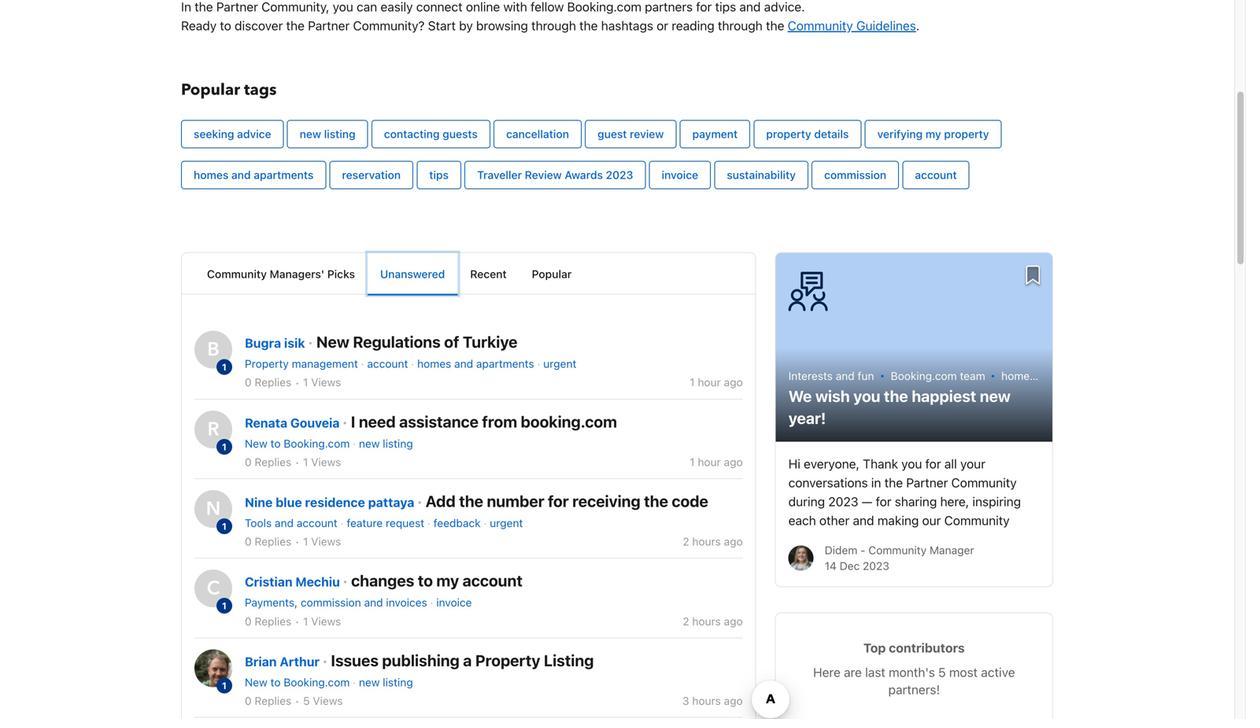 Task type: locate. For each thing, give the bounding box(es) containing it.
new for i need assistance from booking.com
[[245, 437, 268, 450]]

my
[[926, 127, 942, 140], [437, 572, 459, 590]]

2 vertical spatial new
[[245, 676, 268, 689]]

—
[[862, 495, 873, 509]]

1 horizontal spatial invoice
[[662, 168, 699, 181]]

didem
[[825, 544, 858, 557]]

4 0 from the top
[[245, 615, 252, 628]]

2 vertical spatial 2023
[[863, 560, 890, 573]]

1 0 replies from the top
[[245, 376, 292, 389]]

1 horizontal spatial you
[[902, 457, 923, 472]]

5 left "most" at the bottom of the page
[[939, 665, 947, 680]]

other
[[820, 513, 850, 528]]

invoice link down the review
[[650, 161, 711, 189]]

urgent link up booking.com
[[544, 358, 577, 371]]

1 horizontal spatial partner
[[907, 476, 949, 491]]

1 vertical spatial 1 hour ago
[[690, 456, 743, 469]]

homes down seeking
[[194, 168, 229, 181]]

5 ago from the top
[[724, 695, 743, 708]]

2 horizontal spatial homes
[[1002, 370, 1036, 383]]

ago for c
[[724, 615, 743, 628]]

community inside didem - community manager 14 dec 2023
[[869, 544, 927, 557]]

2 new to booking.com link from the top
[[245, 676, 350, 689]]

2 hours ago
[[683, 536, 743, 549], [683, 615, 743, 628]]

save image
[[1027, 266, 1041, 285]]

nine blue residence pattaya link
[[245, 495, 415, 510]]

new listing link down need
[[359, 437, 413, 450]]

didem - community manager link
[[825, 544, 975, 557]]

n
[[206, 497, 221, 523]]

0 horizontal spatial property
[[245, 358, 289, 371]]

urgent up booking.com
[[544, 358, 577, 371]]

popular right the recent
[[532, 268, 572, 281]]

here
[[814, 665, 841, 680]]

booking.com up happiest
[[891, 370, 958, 383]]

and for tools and account link
[[275, 517, 294, 530]]

management
[[292, 358, 358, 371]]

1 horizontal spatial account link
[[903, 161, 970, 189]]

and down blue
[[275, 517, 294, 530]]

1 vertical spatial 2023
[[829, 495, 859, 509]]

1 vertical spatial urgent link
[[490, 517, 523, 530]]

new down renata at the bottom of the page
[[245, 437, 268, 450]]

2 horizontal spatial homes and apartments
[[1002, 370, 1119, 383]]

homes and apartments link for interests
[[1002, 370, 1119, 383]]

tools and account link
[[245, 517, 338, 530]]

new to booking.com link for i
[[245, 437, 350, 450]]

views for c
[[311, 615, 341, 628]]

payment link
[[680, 120, 751, 148]]

1 new to booking.com from the top
[[245, 437, 350, 450]]

4 0 replies from the top
[[245, 615, 292, 628]]

1 vertical spatial 2
[[683, 615, 690, 628]]

0 for n
[[245, 536, 252, 549]]

1 views down gouveia
[[303, 456, 341, 469]]

1 vertical spatial popular
[[532, 268, 572, 281]]

the right in
[[885, 476, 904, 491]]

0 vertical spatial hour
[[698, 376, 721, 389]]

ago for r
[[724, 456, 743, 469]]

assistance
[[399, 413, 479, 431]]

views for n
[[311, 536, 341, 549]]

3 hours ago
[[683, 695, 743, 708]]

views for b
[[311, 376, 341, 389]]

for right —
[[876, 495, 892, 509]]

0 horizontal spatial apartments
[[254, 168, 314, 181]]

homes down new regulations of turkiye link
[[418, 358, 452, 371]]

seeking advice
[[194, 127, 271, 140]]

new listing link up reservation
[[287, 120, 368, 148]]

property left details
[[767, 127, 812, 140]]

1 vertical spatial partner
[[907, 476, 949, 491]]

2
[[683, 536, 690, 549], [683, 615, 690, 628]]

0 vertical spatial invoice link
[[650, 161, 711, 189]]

invoice
[[662, 168, 699, 181], [437, 597, 472, 610]]

you
[[854, 387, 881, 406], [902, 457, 923, 472]]

0 horizontal spatial urgent
[[490, 517, 523, 530]]

popular for popular
[[532, 268, 572, 281]]

1 vertical spatial you
[[902, 457, 923, 472]]

account link down verifying my property link
[[903, 161, 970, 189]]

2 vertical spatial booking.com
[[284, 676, 350, 689]]

5 views
[[303, 695, 343, 708]]

new listing down issues
[[359, 676, 413, 689]]

.
[[917, 18, 920, 33]]

1 vertical spatial 5
[[303, 695, 310, 708]]

new down team
[[980, 387, 1011, 406]]

2 new to booking.com from the top
[[245, 676, 350, 689]]

1 horizontal spatial homes and apartments
[[418, 358, 535, 371]]

2023 up 'other'
[[829, 495, 859, 509]]

views down management
[[311, 376, 341, 389]]

1 vertical spatial listing
[[383, 437, 413, 450]]

homes and apartments for interests
[[1002, 370, 1119, 383]]

account down verifying my property link
[[916, 168, 958, 181]]

0 vertical spatial 1 hour ago
[[690, 376, 743, 389]]

we
[[789, 387, 812, 406]]

0 horizontal spatial urgent link
[[490, 517, 523, 530]]

popular inside popular button
[[532, 268, 572, 281]]

0 replies for b
[[245, 376, 292, 389]]

property
[[245, 358, 289, 371], [476, 652, 541, 670]]

and down changes
[[364, 597, 383, 610]]

2 ago from the top
[[724, 456, 743, 469]]

2023 inside didem - community manager 14 dec 2023
[[863, 560, 890, 573]]

new up management
[[317, 333, 350, 351]]

blue
[[276, 495, 302, 510]]

homes and apartments for property
[[418, 358, 535, 371]]

here,
[[941, 495, 970, 509]]

1 horizontal spatial homes and apartments link
[[418, 358, 535, 371]]

1 for n
[[303, 536, 308, 549]]

and inside hi everyone, thank you for all your conversations in the partner community during 2023 — for sharing here, inspiring each other and making our community
[[853, 513, 875, 528]]

1 horizontal spatial popular
[[532, 268, 572, 281]]

0 replies down the property management link
[[245, 376, 292, 389]]

1 vertical spatial new listing
[[359, 437, 413, 450]]

1 horizontal spatial through
[[718, 18, 763, 33]]

new to booking.com link
[[245, 437, 350, 450], [245, 676, 350, 689]]

and left fun
[[836, 370, 855, 383]]

1 property from the left
[[767, 127, 812, 140]]

feedback
[[434, 517, 481, 530]]

partner up sharing
[[907, 476, 949, 491]]

0 horizontal spatial account link
[[367, 358, 408, 371]]

my right verifying
[[926, 127, 942, 140]]

community guidelines link
[[788, 18, 917, 33]]

new down issues
[[359, 676, 380, 689]]

community
[[788, 18, 854, 33], [207, 268, 267, 281], [952, 476, 1017, 491], [945, 513, 1010, 528], [869, 544, 927, 557]]

happiest
[[912, 387, 977, 406]]

urgent
[[544, 358, 577, 371], [490, 517, 523, 530]]

1 vertical spatial booking.com
[[284, 437, 350, 450]]

1 for r
[[303, 456, 308, 469]]

verifying
[[878, 127, 923, 140]]

payments, commission and invoices link
[[245, 597, 427, 610]]

2 horizontal spatial homes and apartments link
[[1002, 370, 1119, 383]]

community left managers'
[[207, 268, 267, 281]]

0 horizontal spatial invoice link
[[437, 597, 472, 610]]

0 for r
[[245, 456, 252, 469]]

1 horizontal spatial homes
[[418, 358, 452, 371]]

brian
[[245, 655, 277, 670]]

ago
[[724, 376, 743, 389], [724, 456, 743, 469], [724, 536, 743, 549], [724, 615, 743, 628], [724, 695, 743, 708]]

1 hour ago for b
[[690, 376, 743, 389]]

0
[[245, 376, 252, 389], [245, 456, 252, 469], [245, 536, 252, 549], [245, 615, 252, 628], [245, 695, 252, 708]]

0 replies for r
[[245, 456, 292, 469]]

0 down tools
[[245, 536, 252, 549]]

request
[[386, 517, 425, 530]]

urgent link down number
[[490, 517, 523, 530]]

1 horizontal spatial urgent link
[[544, 358, 577, 371]]

2 1 hour ago from the top
[[690, 456, 743, 469]]

0 vertical spatial new to booking.com
[[245, 437, 350, 450]]

1 hour from the top
[[698, 376, 721, 389]]

1 vertical spatial hours
[[693, 615, 721, 628]]

3 1 views from the top
[[303, 536, 341, 549]]

booking.com down gouveia
[[284, 437, 350, 450]]

hour for b
[[698, 376, 721, 389]]

property right verifying
[[945, 127, 990, 140]]

discover
[[235, 18, 283, 33]]

hi
[[789, 457, 801, 472]]

new down need
[[359, 437, 380, 450]]

cristian
[[245, 575, 293, 590]]

1 0 from the top
[[245, 376, 252, 389]]

account down the feedback on the bottom left of page
[[463, 572, 523, 590]]

new listing down need
[[359, 437, 413, 450]]

gouveia
[[291, 416, 340, 431]]

property inside "property details" link
[[767, 127, 812, 140]]

new to booking.com link down "arthur" at the bottom left
[[245, 676, 350, 689]]

you down fun
[[854, 387, 881, 406]]

new listing
[[300, 127, 356, 140], [359, 437, 413, 450], [359, 676, 413, 689]]

team
[[961, 370, 986, 383]]

0 vertical spatial popular
[[181, 79, 240, 101]]

0 vertical spatial you
[[854, 387, 881, 406]]

1 vertical spatial new listing link
[[359, 437, 413, 450]]

0 up nine
[[245, 456, 252, 469]]

new to booking.com link down renata gouveia link
[[245, 437, 350, 450]]

tab list
[[182, 253, 756, 295]]

0 vertical spatial urgent link
[[544, 358, 577, 371]]

0 horizontal spatial popular
[[181, 79, 240, 101]]

2 hours from the top
[[693, 615, 721, 628]]

2023 right awards
[[606, 168, 634, 181]]

4 1 views from the top
[[303, 615, 341, 628]]

1 views down payments, commission and invoices link
[[303, 615, 341, 628]]

2 0 from the top
[[245, 456, 252, 469]]

replies down payments,
[[255, 615, 292, 628]]

or
[[657, 18, 669, 33]]

0 replies down tools
[[245, 536, 292, 549]]

you right thank
[[902, 457, 923, 472]]

urgent down number
[[490, 517, 523, 530]]

listing for i
[[383, 437, 413, 450]]

0 horizontal spatial partner
[[308, 18, 350, 33]]

and down seeking advice link
[[232, 168, 251, 181]]

3 replies from the top
[[255, 536, 292, 549]]

listing up reservation
[[324, 127, 356, 140]]

new listing up reservation
[[300, 127, 356, 140]]

the down the booking.com team
[[884, 387, 909, 406]]

1 horizontal spatial property
[[945, 127, 990, 140]]

2 hours ago for c
[[683, 615, 743, 628]]

2 vertical spatial new listing
[[359, 676, 413, 689]]

homes right team
[[1002, 370, 1036, 383]]

issues publishing a property listing link
[[331, 652, 594, 670]]

views up nine blue residence pattaya
[[311, 456, 341, 469]]

new right advice
[[300, 127, 321, 140]]

1 vertical spatial invoice link
[[437, 597, 472, 610]]

1 horizontal spatial urgent
[[544, 358, 577, 371]]

1 views for n
[[303, 536, 341, 549]]

community down your on the right
[[952, 476, 1017, 491]]

i
[[351, 413, 356, 431]]

account link down regulations at the top left of page
[[367, 358, 408, 371]]

seeking
[[194, 127, 234, 140]]

replies down the property management link
[[255, 376, 292, 389]]

2 vertical spatial listing
[[383, 676, 413, 689]]

thank
[[863, 457, 899, 472]]

0 vertical spatial partner
[[308, 18, 350, 33]]

community down making
[[869, 544, 927, 557]]

replies for c
[[255, 615, 292, 628]]

4 replies from the top
[[255, 615, 292, 628]]

for left all
[[926, 457, 942, 472]]

urgent link for n
[[490, 517, 523, 530]]

and for left homes and apartments link
[[232, 168, 251, 181]]

community?
[[353, 18, 425, 33]]

invoice link
[[650, 161, 711, 189], [437, 597, 472, 610]]

0 horizontal spatial invoice
[[437, 597, 472, 610]]

through right browsing
[[532, 18, 576, 33]]

1 vertical spatial urgent
[[490, 517, 523, 530]]

account link
[[903, 161, 970, 189], [367, 358, 408, 371]]

and down —
[[853, 513, 875, 528]]

1 hours from the top
[[693, 536, 721, 549]]

1 replies from the top
[[255, 376, 292, 389]]

1 1 views from the top
[[303, 376, 341, 389]]

1 vertical spatial hour
[[698, 456, 721, 469]]

1 horizontal spatial 5
[[939, 665, 947, 680]]

0 horizontal spatial you
[[854, 387, 881, 406]]

0 horizontal spatial through
[[532, 18, 576, 33]]

0 vertical spatial account link
[[903, 161, 970, 189]]

community left guidelines
[[788, 18, 854, 33]]

2 2 from the top
[[683, 615, 690, 628]]

profile picture for user ba.industries.ut.gmail.com image
[[195, 650, 232, 688]]

2 0 replies from the top
[[245, 456, 292, 469]]

residence
[[305, 495, 365, 510]]

property inside verifying my property link
[[945, 127, 990, 140]]

commission down details
[[825, 168, 887, 181]]

0 replies down brian
[[245, 695, 292, 708]]

listing for issues
[[383, 676, 413, 689]]

booking.com
[[521, 413, 618, 431]]

payments, commission and invoices
[[245, 597, 427, 610]]

2 property from the left
[[945, 127, 990, 140]]

popular up seeking
[[181, 79, 240, 101]]

5 replies from the top
[[255, 695, 292, 708]]

views down nine blue residence pattaya
[[311, 536, 341, 549]]

new to booking.com for issues publishing a property listing
[[245, 676, 350, 689]]

1 views down management
[[303, 376, 341, 389]]

hour for r
[[698, 456, 721, 469]]

0 vertical spatial new
[[317, 333, 350, 351]]

1 views down tools and account link
[[303, 536, 341, 549]]

contacting guests
[[384, 127, 478, 140]]

0 down brian
[[245, 695, 252, 708]]

1 horizontal spatial commission
[[825, 168, 887, 181]]

2 vertical spatial hours
[[693, 695, 721, 708]]

we wish you the happiest new year!
[[789, 387, 1011, 428]]

2 vertical spatial new listing link
[[359, 676, 413, 689]]

0 down bugra
[[245, 376, 252, 389]]

0 vertical spatial property
[[245, 358, 289, 371]]

3 0 replies from the top
[[245, 536, 292, 549]]

hours for c
[[693, 615, 721, 628]]

the right discover
[[286, 18, 305, 33]]

3 0 from the top
[[245, 536, 252, 549]]

views
[[311, 376, 341, 389], [311, 456, 341, 469], [311, 536, 341, 549], [311, 615, 341, 628], [313, 695, 343, 708]]

1 vertical spatial my
[[437, 572, 459, 590]]

0 for b
[[245, 376, 252, 389]]

1 new to booking.com link from the top
[[245, 437, 350, 450]]

1 1 hour ago from the top
[[690, 376, 743, 389]]

1 horizontal spatial my
[[926, 127, 942, 140]]

and
[[232, 168, 251, 181], [455, 358, 474, 371], [836, 370, 855, 383], [1039, 370, 1058, 383], [853, 513, 875, 528], [275, 517, 294, 530], [364, 597, 383, 610]]

0 vertical spatial listing
[[324, 127, 356, 140]]

a
[[463, 652, 472, 670]]

feedback link
[[434, 517, 481, 530]]

0 replies down payments,
[[245, 615, 292, 628]]

cristian mechiu
[[245, 575, 340, 590]]

replies down renata at the bottom of the page
[[255, 456, 292, 469]]

0 down payments,
[[245, 615, 252, 628]]

listing down the publishing
[[383, 676, 413, 689]]

new to booking.com down renata gouveia link
[[245, 437, 350, 450]]

1 vertical spatial new to booking.com link
[[245, 676, 350, 689]]

booking.com up 5 views
[[284, 676, 350, 689]]

property management link
[[245, 358, 358, 371]]

0 horizontal spatial property
[[767, 127, 812, 140]]

4 ago from the top
[[724, 615, 743, 628]]

hours
[[693, 536, 721, 549], [693, 615, 721, 628], [693, 695, 721, 708]]

2 2 hours ago from the top
[[683, 615, 743, 628]]

the inside hi everyone, thank you for all your conversations in the partner community during 2023 — for sharing here, inspiring each other and making our community
[[885, 476, 904, 491]]

1 2 from the top
[[683, 536, 690, 549]]

brian arthur
[[245, 655, 320, 670]]

1 horizontal spatial 2023
[[829, 495, 859, 509]]

community managers' picks
[[207, 268, 355, 281]]

property down bugra
[[245, 358, 289, 371]]

2 horizontal spatial for
[[926, 457, 942, 472]]

reservation link
[[330, 161, 414, 189]]

booking.com for issues publishing a property listing
[[284, 676, 350, 689]]

booking.com team
[[891, 370, 986, 383]]

new listing for i
[[359, 437, 413, 450]]

for right number
[[548, 492, 569, 511]]

1 vertical spatial property
[[476, 652, 541, 670]]

2 horizontal spatial apartments
[[1061, 370, 1119, 383]]

traveller review awards 2023 link
[[465, 161, 646, 189]]

to
[[220, 18, 231, 33], [271, 437, 281, 450], [418, 572, 433, 590], [271, 676, 281, 689]]

my down the feedback on the bottom left of page
[[437, 572, 459, 590]]

new down brian
[[245, 676, 268, 689]]

new for issues the new to booking.com link
[[359, 676, 380, 689]]

2 replies from the top
[[255, 456, 292, 469]]

guests
[[443, 127, 478, 140]]

invoice down the review
[[662, 168, 699, 181]]

1 ago from the top
[[724, 376, 743, 389]]

1 vertical spatial new
[[245, 437, 268, 450]]

c
[[207, 576, 220, 602]]

0 vertical spatial new to booking.com link
[[245, 437, 350, 450]]

urgent for n
[[490, 517, 523, 530]]

1 horizontal spatial apartments
[[476, 358, 535, 371]]

0 horizontal spatial 2023
[[606, 168, 634, 181]]

replies down the brian arthur link
[[255, 695, 292, 708]]

month's
[[889, 665, 936, 680]]

new to booking.com link for issues
[[245, 676, 350, 689]]

2 1 views from the top
[[303, 456, 341, 469]]

through right reading
[[718, 18, 763, 33]]

partners!
[[889, 683, 941, 698]]

2 hour from the top
[[698, 456, 721, 469]]

1 vertical spatial 2 hours ago
[[683, 615, 743, 628]]

0 horizontal spatial commission
[[301, 597, 361, 610]]

0 horizontal spatial 5
[[303, 695, 310, 708]]

review
[[525, 168, 562, 181]]

partner left community?
[[308, 18, 350, 33]]

3 ago from the top
[[724, 536, 743, 549]]

0 replies down renata at the bottom of the page
[[245, 456, 292, 469]]

0 vertical spatial 5
[[939, 665, 947, 680]]

new to booking.com down "arthur" at the bottom left
[[245, 676, 350, 689]]

invoice link down changes to my account link
[[437, 597, 472, 610]]

to down the brian arthur link
[[271, 676, 281, 689]]

2023 down -
[[863, 560, 890, 573]]

1 vertical spatial invoice
[[437, 597, 472, 610]]

new inside we wish you the happiest new year!
[[980, 387, 1011, 406]]

changes to my account
[[351, 572, 523, 590]]

0 vertical spatial urgent
[[544, 358, 577, 371]]

listing down need
[[383, 437, 413, 450]]

1 hour ago for r
[[690, 456, 743, 469]]

0 vertical spatial new listing link
[[287, 120, 368, 148]]

new to booking.com for i need assistance from booking.com
[[245, 437, 350, 450]]

0 vertical spatial hours
[[693, 536, 721, 549]]

account
[[916, 168, 958, 181], [367, 358, 408, 371], [297, 517, 338, 530], [463, 572, 523, 590]]

hi everyone, thank you for all your conversations in the partner community during 2023 — for sharing here, inspiring each other and making our community
[[789, 457, 1022, 528]]

hashtags
[[602, 18, 654, 33]]

0 vertical spatial 2 hours ago
[[683, 536, 743, 549]]

0 vertical spatial 2
[[683, 536, 690, 549]]

property right a
[[476, 652, 541, 670]]

isik
[[284, 336, 305, 351]]

tips link
[[417, 161, 462, 189]]

new listing link down issues
[[359, 676, 413, 689]]

1 2 hours ago from the top
[[683, 536, 743, 549]]

2 horizontal spatial 2023
[[863, 560, 890, 573]]



Task type: vqa. For each thing, say whether or not it's contained in the screenshot.
by
yes



Task type: describe. For each thing, give the bounding box(es) containing it.
1 horizontal spatial invoice link
[[650, 161, 711, 189]]

by
[[459, 18, 473, 33]]

0 horizontal spatial for
[[548, 492, 569, 511]]

tools
[[245, 517, 272, 530]]

feature
[[347, 517, 383, 530]]

cancellation
[[507, 127, 569, 140]]

publishing
[[382, 652, 460, 670]]

tips
[[429, 168, 449, 181]]

property management
[[245, 358, 358, 371]]

nine
[[245, 495, 273, 510]]

pattaya
[[368, 495, 415, 510]]

you inside hi everyone, thank you for all your conversations in the partner community during 2023 — for sharing here, inspiring each other and making our community
[[902, 457, 923, 472]]

1 views for c
[[303, 615, 341, 628]]

2 through from the left
[[718, 18, 763, 33]]

account down regulations at the top left of page
[[367, 358, 408, 371]]

browsing
[[476, 18, 528, 33]]

to for changes to my account link
[[418, 572, 433, 590]]

dec
[[840, 560, 860, 573]]

2 hours ago for n
[[683, 536, 743, 549]]

b
[[207, 337, 220, 363]]

3
[[683, 695, 690, 708]]

apartments for interests
[[1061, 370, 1119, 383]]

conversations
[[789, 476, 868, 491]]

0 vertical spatial commission
[[825, 168, 887, 181]]

to for issues the new to booking.com link
[[271, 676, 281, 689]]

the left hashtags
[[580, 18, 598, 33]]

bugra isik
[[245, 336, 305, 351]]

1 views for r
[[303, 456, 341, 469]]

need
[[359, 413, 396, 431]]

changes to my account link
[[351, 572, 523, 590]]

booking.com team link
[[891, 370, 986, 383]]

popular for popular tags
[[181, 79, 240, 101]]

managers'
[[270, 268, 325, 281]]

in
[[872, 476, 882, 491]]

unanswered button
[[368, 253, 458, 295]]

popular button
[[520, 253, 585, 295]]

of
[[444, 333, 460, 351]]

community managers' picks button
[[195, 253, 368, 295]]

1 for b
[[303, 376, 308, 389]]

popular tags
[[181, 79, 277, 101]]

sustainability
[[727, 168, 796, 181]]

unanswered
[[380, 268, 445, 281]]

replies for r
[[255, 456, 292, 469]]

and for homes and apartments link related to property
[[455, 358, 474, 371]]

guidelines
[[857, 18, 917, 33]]

community down inspiring
[[945, 513, 1010, 528]]

0 horizontal spatial homes and apartments link
[[181, 161, 326, 189]]

property details link
[[754, 120, 862, 148]]

tags
[[244, 79, 277, 101]]

bugra isik link
[[245, 336, 305, 351]]

and for interests and fun link
[[836, 370, 855, 383]]

views for r
[[311, 456, 341, 469]]

cristian mechiu link
[[245, 575, 340, 590]]

0 horizontal spatial homes
[[194, 168, 229, 181]]

0 horizontal spatial homes and apartments
[[194, 168, 314, 181]]

r
[[208, 417, 219, 443]]

1 for c
[[303, 615, 308, 628]]

add the number for receiving the code
[[426, 492, 709, 511]]

i need assistance from booking.com
[[351, 413, 618, 431]]

interests and fun link
[[789, 370, 875, 383]]

1 vertical spatial commission
[[301, 597, 361, 610]]

contacting guests link
[[372, 120, 491, 148]]

you inside we wish you the happiest new year!
[[854, 387, 881, 406]]

5 0 replies from the top
[[245, 695, 292, 708]]

payments,
[[245, 597, 298, 610]]

14
[[825, 560, 837, 573]]

commission link
[[812, 161, 900, 189]]

turkiye
[[463, 333, 518, 351]]

sharing
[[895, 495, 938, 509]]

2023 inside hi everyone, thank you for all your conversations in the partner community during 2023 — for sharing here, inspiring each other and making our community
[[829, 495, 859, 509]]

are
[[844, 665, 862, 680]]

replies for n
[[255, 536, 292, 549]]

the left code
[[644, 492, 669, 511]]

views down "arthur" at the bottom left
[[313, 695, 343, 708]]

account down nine blue residence pattaya link
[[297, 517, 338, 530]]

the left community guidelines link
[[766, 18, 785, 33]]

profile picture for user d.nohutlu image
[[789, 546, 814, 571]]

replies for b
[[255, 376, 292, 389]]

homes for interests
[[1002, 370, 1036, 383]]

to right ready
[[220, 18, 231, 33]]

0 vertical spatial new listing
[[300, 127, 356, 140]]

0 vertical spatial 2023
[[606, 168, 634, 181]]

tab list containing community managers' picks
[[182, 253, 756, 295]]

5 inside here are last month's 5 most active partners!
[[939, 665, 947, 680]]

year!
[[789, 409, 827, 428]]

the up feedback link at the left bottom of page
[[459, 492, 484, 511]]

new listing for issues
[[359, 676, 413, 689]]

0 replies for n
[[245, 536, 292, 549]]

last
[[866, 665, 886, 680]]

new listing link for i
[[359, 437, 413, 450]]

bugra
[[245, 336, 281, 351]]

wish
[[816, 387, 850, 406]]

community inside button
[[207, 268, 267, 281]]

feature request
[[347, 517, 425, 530]]

from
[[482, 413, 518, 431]]

new for issues publishing a property listing
[[245, 676, 268, 689]]

new listing link for issues
[[359, 676, 413, 689]]

ago for b
[[724, 376, 743, 389]]

0 vertical spatial my
[[926, 127, 942, 140]]

advice
[[237, 127, 271, 140]]

new for seeking advice link
[[300, 127, 321, 140]]

2 for n
[[683, 536, 690, 549]]

hours for n
[[693, 536, 721, 549]]

ago for n
[[724, 536, 743, 549]]

homes for property
[[418, 358, 452, 371]]

new regulations of turkiye link
[[317, 333, 518, 351]]

-
[[861, 544, 866, 557]]

1 views for b
[[303, 376, 341, 389]]

2 for c
[[683, 615, 690, 628]]

verifying my property
[[878, 127, 990, 140]]

new for the new to booking.com link corresponding to i
[[359, 437, 380, 450]]

contacting
[[384, 127, 440, 140]]

we wish you the happiest new year! link
[[789, 387, 1011, 428]]

homes and apartments link for property
[[418, 358, 535, 371]]

1 through from the left
[[532, 18, 576, 33]]

renata gouveia link
[[245, 416, 340, 431]]

sustainability link
[[715, 161, 809, 189]]

1 vertical spatial account link
[[367, 358, 408, 371]]

0 replies for c
[[245, 615, 292, 628]]

1 horizontal spatial for
[[876, 495, 892, 509]]

urgent link for b
[[544, 358, 577, 371]]

the inside we wish you the happiest new year!
[[884, 387, 909, 406]]

top
[[864, 641, 886, 656]]

and for interests homes and apartments link
[[1039, 370, 1058, 383]]

renata
[[245, 416, 288, 431]]

mechiu
[[296, 575, 340, 590]]

add the number for receiving the code link
[[426, 492, 709, 511]]

traveller review awards 2023
[[477, 168, 634, 181]]

0 for c
[[245, 615, 252, 628]]

inspiring
[[973, 495, 1022, 509]]

payment
[[693, 127, 738, 140]]

all
[[945, 457, 958, 472]]

partner inside hi everyone, thank you for all your conversations in the partner community during 2023 — for sharing here, inspiring each other and making our community
[[907, 476, 949, 491]]

5 0 from the top
[[245, 695, 252, 708]]

0 vertical spatial invoice
[[662, 168, 699, 181]]

3 hours from the top
[[693, 695, 721, 708]]

details
[[815, 127, 849, 140]]

urgent for b
[[544, 358, 577, 371]]

0 horizontal spatial my
[[437, 572, 459, 590]]

number
[[487, 492, 545, 511]]

most
[[950, 665, 978, 680]]

booking.com for i need assistance from booking.com
[[284, 437, 350, 450]]

apartments for property
[[476, 358, 535, 371]]

fun
[[858, 370, 875, 383]]

1 horizontal spatial property
[[476, 652, 541, 670]]

interests and fun
[[789, 370, 875, 383]]

guest review
[[598, 127, 664, 140]]

ready to discover the partner community? start by browsing through the hashtags or reading through the community guidelines .
[[181, 18, 923, 33]]

renata gouveia
[[245, 416, 340, 431]]

invoices
[[386, 597, 427, 610]]

to for the new to booking.com link corresponding to i
[[271, 437, 281, 450]]

everyone,
[[804, 457, 860, 472]]

arthur
[[280, 655, 320, 670]]

0 vertical spatial booking.com
[[891, 370, 958, 383]]

feature request link
[[347, 517, 425, 530]]



